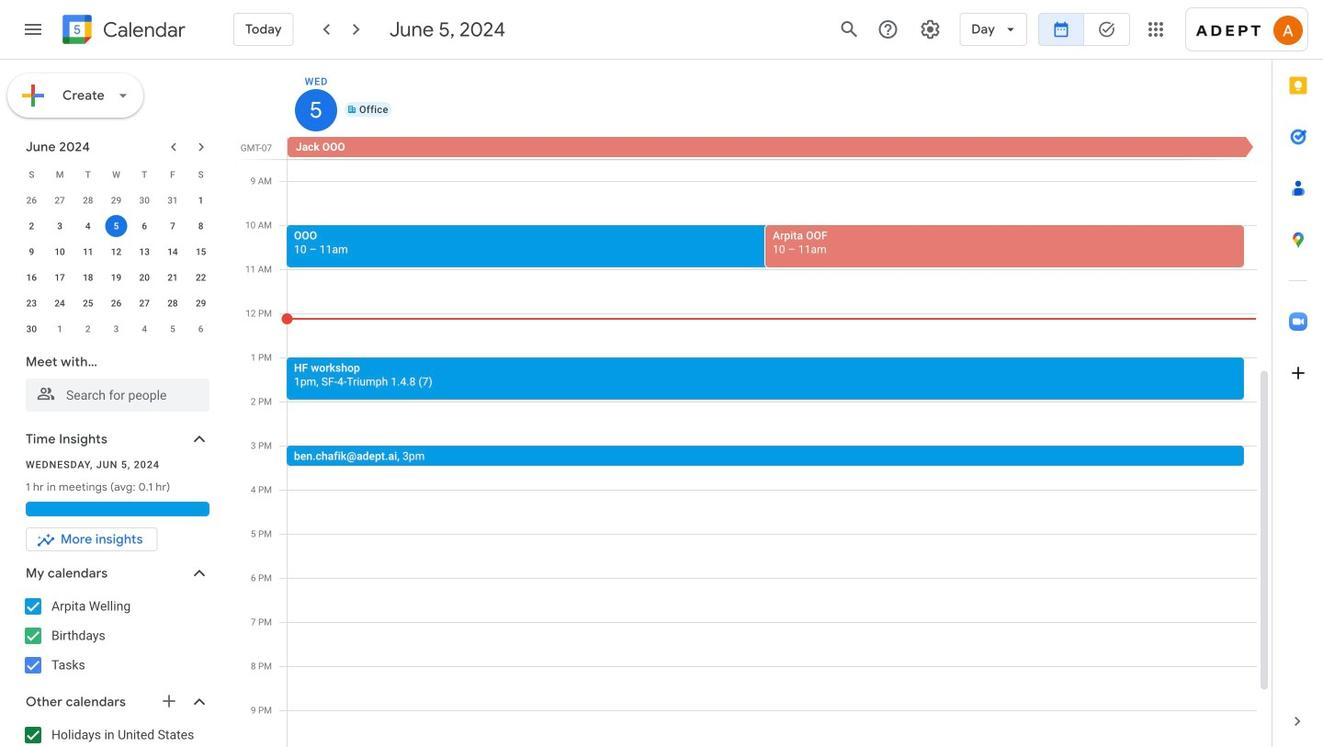 Task type: vqa. For each thing, say whether or not it's contained in the screenshot.
21 ELEMENT
yes



Task type: describe. For each thing, give the bounding box(es) containing it.
21 element
[[162, 266, 184, 289]]

26 element
[[105, 292, 127, 314]]

10 element
[[49, 241, 71, 263]]

20 element
[[133, 266, 155, 289]]

settings menu image
[[919, 18, 941, 40]]

8 element
[[190, 215, 212, 237]]

29 element
[[190, 292, 212, 314]]

july 2 element
[[77, 318, 99, 340]]

add other calendars image
[[160, 692, 178, 710]]

may 31 element
[[162, 189, 184, 211]]

main drawer image
[[22, 18, 44, 40]]

18 element
[[77, 266, 99, 289]]

may 30 element
[[133, 189, 155, 211]]

may 28 element
[[77, 189, 99, 211]]

1 element
[[190, 189, 212, 211]]

my calendars list
[[4, 592, 228, 680]]

23 element
[[21, 292, 43, 314]]

27 element
[[133, 292, 155, 314]]

july 6 element
[[190, 318, 212, 340]]

28 element
[[162, 292, 184, 314]]

14 element
[[162, 241, 184, 263]]

2 wednesday, june 5, today element from the top
[[295, 89, 337, 131]]

17 element
[[49, 266, 71, 289]]



Task type: locate. For each thing, give the bounding box(es) containing it.
25 element
[[77, 292, 99, 314]]

22 element
[[190, 266, 212, 289]]

calendar element
[[59, 11, 186, 51]]

12 element
[[105, 241, 127, 263]]

24 element
[[49, 292, 71, 314]]

15 element
[[190, 241, 212, 263]]

9 element
[[21, 241, 43, 263]]

6 element
[[133, 215, 155, 237]]

19 element
[[105, 266, 127, 289]]

16 element
[[21, 266, 43, 289]]

july 3 element
[[105, 318, 127, 340]]

row
[[279, 137, 1272, 159], [17, 162, 215, 187], [17, 187, 215, 213], [17, 213, 215, 239], [17, 239, 215, 265], [17, 265, 215, 290], [17, 290, 215, 316], [17, 316, 215, 342]]

wednesday, june 5, today element
[[295, 67, 337, 131], [295, 89, 337, 131]]

3 element
[[49, 215, 71, 237]]

1 wednesday, june 5, today element from the top
[[295, 67, 337, 131]]

july 4 element
[[133, 318, 155, 340]]

may 29 element
[[105, 189, 127, 211]]

5, today element
[[105, 215, 127, 237]]

grid
[[235, 60, 1272, 747]]

7 element
[[162, 215, 184, 237]]

4 element
[[77, 215, 99, 237]]

row group
[[17, 187, 215, 342]]

june 2024 grid
[[17, 162, 215, 342]]

column header
[[288, 60, 1257, 137]]

tab list
[[1273, 60, 1323, 696]]

july 1 element
[[49, 318, 71, 340]]

cell
[[102, 213, 130, 239]]

july 5 element
[[162, 318, 184, 340]]

13 element
[[133, 241, 155, 263]]

11 element
[[77, 241, 99, 263]]

heading inside calendar element
[[99, 19, 186, 41]]

2 element
[[21, 215, 43, 237]]

may 27 element
[[49, 189, 71, 211]]

cell inside june 2024 grid
[[102, 213, 130, 239]]

Search for people to meet text field
[[37, 379, 198, 412]]

heading
[[99, 19, 186, 41]]

may 26 element
[[21, 189, 43, 211]]

None search field
[[0, 346, 228, 412]]

30 element
[[21, 318, 43, 340]]



